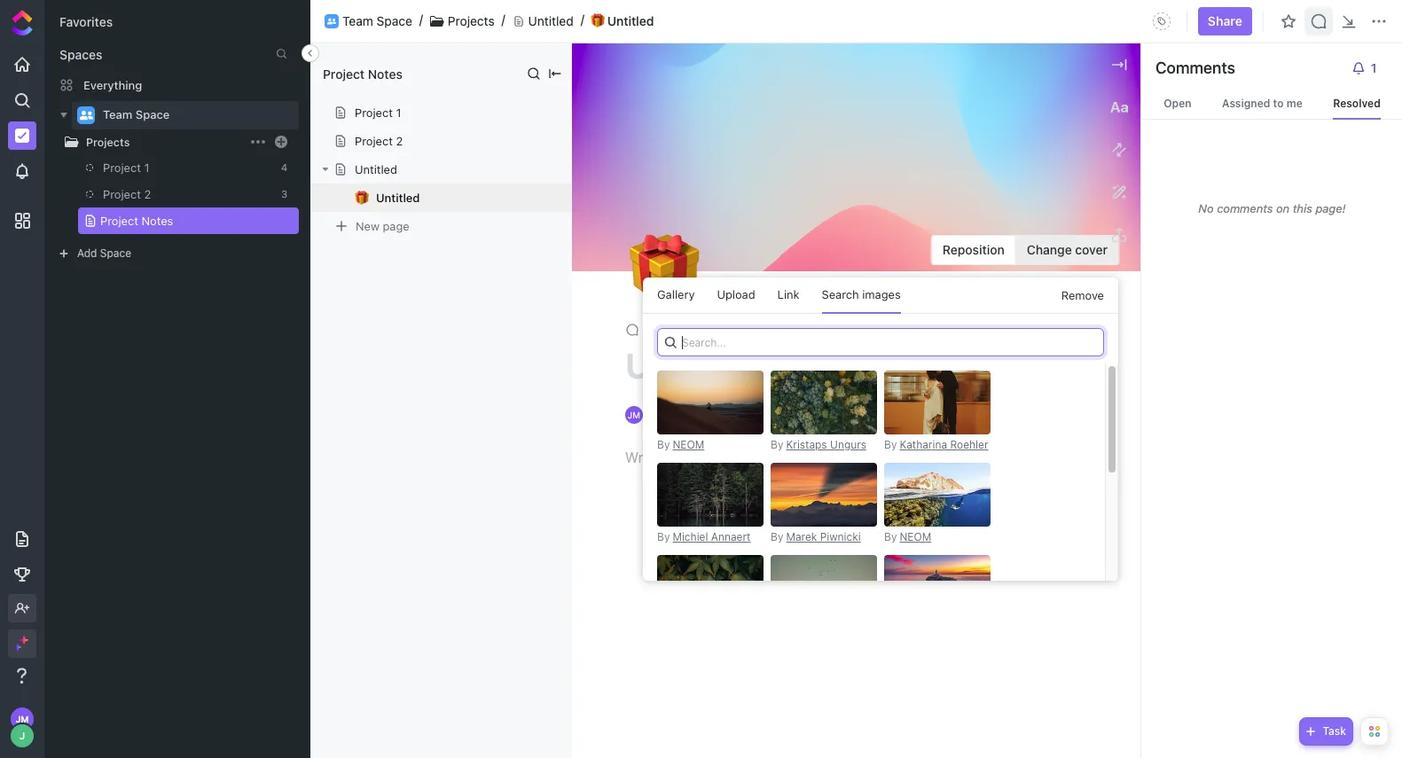 Task type: locate. For each thing, give the bounding box(es) containing it.
0 horizontal spatial project 1
[[103, 161, 149, 175]]

0 horizontal spatial team
[[103, 107, 132, 122]]

comment
[[671, 321, 725, 337]]

add comment
[[645, 321, 725, 337]]

change cover button
[[1016, 235, 1118, 264]]

0 vertical spatial neom link
[[673, 438, 704, 451]]

0 horizontal spatial team space
[[103, 107, 170, 122]]

1 vertical spatial 2
[[144, 187, 151, 201]]

add space
[[77, 247, 131, 260]]

1
[[396, 106, 401, 120], [144, 161, 149, 175]]

2 vertical spatial space
[[100, 247, 131, 260]]

by neom
[[657, 438, 704, 451], [884, 530, 931, 544]]

no comments on this page!
[[1198, 201, 1346, 215]]

user friends image
[[327, 18, 336, 25], [79, 110, 93, 121]]

team for the bottommost the team space link
[[103, 107, 132, 122]]

marek
[[786, 530, 817, 544]]

kristaps
[[786, 438, 827, 451]]

notes
[[368, 66, 403, 81], [141, 214, 173, 228]]

add for add comment
[[645, 321, 668, 337]]

katharina
[[900, 438, 947, 451]]

1 vertical spatial team space
[[103, 107, 170, 122]]

project 2 inside "link"
[[103, 187, 151, 201]]

projects link
[[448, 13, 495, 29], [27, 133, 247, 151], [86, 135, 247, 149]]

comments
[[1217, 201, 1273, 215]]

0 vertical spatial space
[[377, 13, 412, 28]]

1 vertical spatial space
[[136, 107, 170, 122]]

change cover
[[1027, 242, 1108, 257]]

spaces
[[59, 47, 102, 62]]

0 vertical spatial 2
[[396, 134, 403, 148]]

1 vertical spatial project 2
[[103, 187, 151, 201]]

1 horizontal spatial team space
[[342, 13, 412, 28]]

add
[[77, 247, 97, 260], [645, 321, 668, 337]]

0 horizontal spatial neom link
[[673, 438, 704, 451]]

add for add space
[[77, 247, 97, 260]]

1 vertical spatial projects
[[86, 135, 130, 149]]

1 horizontal spatial by neom
[[884, 530, 931, 544]]

2 up project notes link on the left top of page
[[144, 187, 151, 201]]

0 horizontal spatial add
[[77, 247, 97, 260]]

0 vertical spatial 1
[[396, 106, 401, 120]]

images
[[862, 287, 901, 302]]

0 vertical spatial add
[[77, 247, 97, 260]]

no
[[1198, 201, 1214, 215]]

1 horizontal spatial 1
[[396, 106, 401, 120]]

1 horizontal spatial space
[[136, 107, 170, 122]]

1 vertical spatial 1
[[144, 161, 149, 175]]

0 vertical spatial notes
[[368, 66, 403, 81]]

1 vertical spatial notes
[[141, 214, 173, 228]]

search images
[[822, 287, 901, 302]]

untitled
[[528, 13, 574, 28], [607, 13, 654, 28], [355, 162, 397, 176], [376, 191, 420, 205], [625, 344, 757, 385]]

new page
[[356, 219, 409, 233]]

0 vertical spatial team
[[342, 13, 373, 28]]

assigned
[[1222, 97, 1270, 110]]

by
[[657, 438, 670, 451], [771, 438, 783, 451], [884, 438, 897, 451], [657, 530, 670, 544], [771, 530, 783, 544], [884, 530, 897, 544]]

0 vertical spatial neom
[[673, 438, 704, 451]]

0 horizontal spatial project 2
[[103, 187, 151, 201]]

0 horizontal spatial neom
[[673, 438, 704, 451]]

1 horizontal spatial 2
[[396, 134, 403, 148]]

neom for the leftmost neom link
[[673, 438, 704, 451]]

2
[[396, 134, 403, 148], [144, 187, 151, 201]]

1 horizontal spatial team
[[342, 13, 373, 28]]

team space
[[342, 13, 412, 28], [103, 107, 170, 122]]

space for rightmost the team space link
[[377, 13, 412, 28]]

to
[[1273, 97, 1284, 110]]

space for the bottommost the team space link
[[136, 107, 170, 122]]

neom right "piwnicki"
[[900, 530, 931, 544]]

team space for rightmost the team space link
[[342, 13, 412, 28]]

space
[[377, 13, 412, 28], [136, 107, 170, 122], [100, 247, 131, 260]]

team space link
[[342, 13, 412, 29], [103, 101, 287, 129]]

1 horizontal spatial notes
[[368, 66, 403, 81]]

project inside "link"
[[103, 187, 141, 201]]

michiel
[[673, 530, 708, 544]]

project notes
[[323, 66, 403, 81], [100, 214, 173, 228]]

project 1 inside project 1 link
[[103, 161, 149, 175]]

1 vertical spatial neom link
[[900, 530, 931, 544]]

project 2 up new page
[[355, 134, 403, 148]]

11:55
[[824, 407, 855, 422]]

katharina roehler link
[[900, 438, 988, 451]]

untitled up 'page'
[[376, 191, 420, 205]]

team
[[342, 13, 373, 28], [103, 107, 132, 122]]

neom link right "piwnicki"
[[900, 530, 931, 544]]

1 vertical spatial user friends image
[[79, 110, 93, 121]]

1 vertical spatial add
[[645, 321, 668, 337]]

0 vertical spatial project notes
[[323, 66, 403, 81]]

1 vertical spatial by neom
[[884, 530, 931, 544]]

projects
[[448, 13, 495, 28], [86, 135, 130, 149]]

by marek piwnicki
[[771, 530, 861, 544]]

1 horizontal spatial neom
[[900, 530, 931, 544]]

1 vertical spatial project 1
[[103, 161, 149, 175]]

2 horizontal spatial space
[[377, 13, 412, 28]]

team for rightmost the team space link
[[342, 13, 373, 28]]

project
[[323, 66, 365, 81], [355, 106, 393, 120], [355, 134, 393, 148], [103, 161, 141, 175], [103, 187, 141, 201], [100, 214, 138, 228]]

0 horizontal spatial space
[[100, 247, 131, 260]]

project 1
[[355, 106, 401, 120], [103, 161, 149, 175]]

1 vertical spatial neom
[[900, 530, 931, 544]]

0 vertical spatial projects
[[448, 13, 495, 28]]

0 horizontal spatial 2
[[144, 187, 151, 201]]

1 horizontal spatial user friends image
[[327, 18, 336, 25]]

project 2 up project notes link on the left top of page
[[103, 187, 151, 201]]

this
[[1293, 201, 1312, 215]]

0 horizontal spatial team space link
[[103, 101, 287, 129]]

by for ungurs
[[771, 438, 783, 451]]

0 vertical spatial team space link
[[342, 13, 412, 29]]

0 horizontal spatial 1
[[144, 161, 149, 175]]

reposition button
[[932, 235, 1016, 264]]

1 vertical spatial project notes
[[100, 214, 173, 228]]

by kristaps ungurs
[[771, 438, 866, 451]]

0 vertical spatial project 1
[[355, 106, 401, 120]]

1 vertical spatial team
[[103, 107, 132, 122]]

1 horizontal spatial add
[[645, 321, 668, 337]]

project 2
[[355, 134, 403, 148], [103, 187, 151, 201]]

untitled down add comment on the top of page
[[625, 344, 757, 385]]

neom
[[673, 438, 704, 451], [900, 530, 931, 544]]

neom down last
[[673, 438, 704, 451]]

0 vertical spatial team space
[[342, 13, 412, 28]]

0 horizontal spatial notes
[[141, 214, 173, 228]]

open
[[1164, 97, 1192, 110]]

neom link down last
[[673, 438, 704, 451]]

marek piwnicki link
[[786, 530, 861, 544]]

by neom down last
[[657, 438, 704, 451]]

by neom right "piwnicki"
[[884, 530, 931, 544]]

roehler
[[950, 438, 988, 451]]

by for roehler
[[884, 438, 897, 451]]

remove
[[1061, 288, 1104, 302]]

piwnicki
[[820, 530, 861, 544]]

project 2 link
[[86, 181, 270, 208]]

1 horizontal spatial team space link
[[342, 13, 412, 29]]

2 up 'page'
[[396, 134, 403, 148]]

0 horizontal spatial by neom
[[657, 438, 704, 451]]

neom link
[[673, 438, 704, 451], [900, 530, 931, 544]]

1 horizontal spatial projects
[[448, 13, 495, 28]]

1 horizontal spatial project 2
[[355, 134, 403, 148]]



Task type: vqa. For each thing, say whether or not it's contained in the screenshot.
business time icon
no



Task type: describe. For each thing, give the bounding box(es) containing it.
on
[[1276, 201, 1290, 215]]

comments
[[1156, 59, 1235, 77]]

everything link
[[45, 71, 310, 99]]

by for annaert
[[657, 530, 670, 544]]

resolved
[[1333, 97, 1381, 110]]

untitled up new page
[[355, 162, 397, 176]]

annaert
[[711, 530, 751, 544]]

kristaps ungurs link
[[786, 438, 866, 451]]

search
[[822, 287, 859, 302]]

3
[[281, 188, 287, 200]]

2 inside project 2 "link"
[[144, 187, 151, 201]]

4
[[281, 161, 287, 173]]

favorites button
[[59, 14, 113, 29]]

reposition
[[943, 242, 1005, 257]]

michiel annaert link
[[673, 530, 751, 544]]

change
[[1027, 242, 1072, 257]]

Search... text field
[[667, 329, 1098, 356]]

by for piwnicki
[[771, 530, 783, 544]]

🎁 untitled
[[590, 13, 654, 28]]

neom for right neom link
[[900, 530, 931, 544]]

gallery
[[657, 287, 695, 302]]

0 vertical spatial project 2
[[355, 134, 403, 148]]

0 horizontal spatial user friends image
[[79, 110, 93, 121]]

last
[[686, 407, 710, 422]]

upload
[[717, 287, 755, 302]]

untitled right 🎁
[[607, 13, 654, 28]]

0 vertical spatial by neom
[[657, 438, 704, 451]]

spaces link
[[45, 47, 102, 62]]

task
[[1323, 725, 1346, 738]]

link
[[777, 287, 800, 302]]

0 vertical spatial user friends image
[[327, 18, 336, 25]]

page!
[[1316, 201, 1346, 215]]

1 vertical spatial team space link
[[103, 101, 287, 129]]

page
[[383, 219, 409, 233]]

untitled left 🎁
[[528, 13, 574, 28]]

1 horizontal spatial project 1
[[355, 106, 401, 120]]

cover
[[1075, 242, 1108, 257]]

project 1 link
[[86, 154, 270, 181]]

last updated: today at 11:55
[[686, 407, 855, 422]]

change cover button
[[1016, 235, 1118, 264]]

me
[[1287, 97, 1303, 110]]

team space for the bottommost the team space link
[[103, 107, 170, 122]]

share
[[1208, 13, 1242, 28]]

1 horizontal spatial project notes
[[323, 66, 403, 81]]

🎁
[[590, 14, 605, 28]]

updated:
[[714, 407, 767, 422]]

assigned to me
[[1222, 97, 1303, 110]]

by katharina roehler
[[884, 438, 988, 451]]

project notes link
[[83, 208, 270, 234]]

favorites
[[59, 14, 113, 29]]

0 horizontal spatial projects
[[86, 135, 130, 149]]

new
[[356, 219, 379, 233]]

1 horizontal spatial neom link
[[900, 530, 931, 544]]

at
[[810, 407, 821, 422]]

everything
[[83, 78, 142, 92]]

by michiel annaert
[[657, 530, 751, 544]]

0 horizontal spatial project notes
[[100, 214, 173, 228]]

today
[[771, 407, 806, 422]]

ungurs
[[830, 438, 866, 451]]



